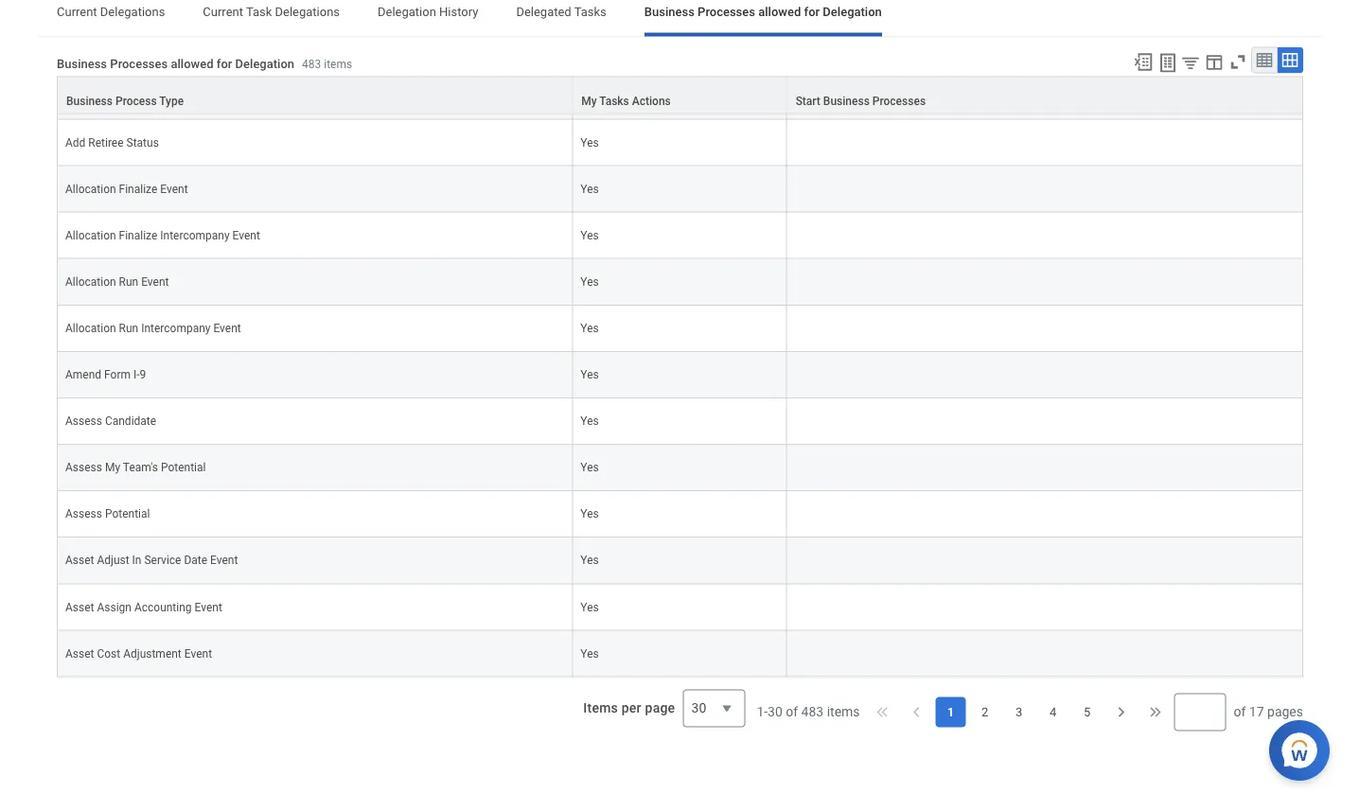 Task type: vqa. For each thing, say whether or not it's contained in the screenshot.
In
yes



Task type: locate. For each thing, give the bounding box(es) containing it.
1 vertical spatial processes
[[110, 57, 168, 71]]

13 row from the top
[[57, 585, 1303, 631]]

click to view/edit grid preferences image
[[1204, 52, 1225, 73]]

table image
[[1255, 51, 1274, 70]]

start business processes
[[796, 95, 926, 108]]

0 vertical spatial for
[[804, 5, 820, 19]]

0 vertical spatial intercompany
[[160, 229, 230, 242]]

1 horizontal spatial of
[[1234, 705, 1246, 720]]

current up gig
[[57, 5, 97, 19]]

1 vertical spatial 483
[[801, 705, 824, 720]]

30
[[768, 705, 783, 720]]

allowed inside tab list
[[758, 5, 801, 19]]

6 yes from the top
[[581, 322, 599, 335]]

allocation
[[65, 183, 116, 196], [65, 229, 116, 242], [65, 276, 116, 289], [65, 322, 116, 335]]

intercompany
[[160, 229, 230, 242], [141, 322, 211, 335]]

delegated
[[516, 5, 571, 19]]

row containing allocation run intercompany event
[[57, 306, 1303, 352]]

of left 17 on the bottom
[[1234, 705, 1246, 720]]

export to worksheets image
[[1157, 52, 1179, 75]]

for inside tab list
[[804, 5, 820, 19]]

asset left assign
[[65, 601, 94, 614]]

2 vertical spatial asset
[[65, 647, 94, 661]]

1 vertical spatial allowed
[[171, 57, 214, 71]]

asset cost adjustment event element
[[65, 644, 212, 661]]

processes
[[698, 5, 755, 19], [110, 57, 168, 71], [873, 95, 926, 108]]

my inside 'my tasks actions' popup button
[[582, 95, 597, 108]]

allowed up 'type'
[[171, 57, 214, 71]]

delegations
[[100, 5, 165, 19], [275, 5, 340, 19]]

row containing allocation finalize event
[[57, 167, 1303, 213]]

5 yes from the top
[[581, 276, 599, 289]]

1 delegations from the left
[[100, 5, 165, 19]]

2 allocation from the top
[[65, 229, 116, 242]]

4 allocation from the top
[[65, 322, 116, 335]]

2 assess from the top
[[65, 461, 102, 475]]

chevron 2x left small image
[[873, 703, 892, 722]]

tab list
[[38, 0, 1322, 37]]

run for intercompany
[[119, 322, 138, 335]]

0 horizontal spatial delegation
[[235, 57, 294, 71]]

finalize
[[119, 183, 157, 196], [119, 229, 157, 242]]

4 yes from the top
[[581, 229, 599, 242]]

tab list containing current delegations
[[38, 0, 1322, 37]]

0 vertical spatial 483
[[302, 58, 321, 71]]

2 yes from the top
[[581, 136, 599, 150]]

potential right team's
[[161, 461, 206, 475]]

adjustment
[[123, 647, 182, 661]]

row containing assess my team's potential
[[57, 445, 1303, 492]]

retiree
[[88, 136, 124, 150]]

add left retiree
[[65, 136, 86, 150]]

row containing asset adjust in service date event
[[57, 538, 1303, 585]]

0 vertical spatial assess
[[65, 415, 102, 428]]

in
[[132, 554, 142, 568]]

3 allocation from the top
[[65, 276, 116, 289]]

14 row from the top
[[57, 631, 1303, 678]]

of right 30
[[786, 705, 798, 720]]

my
[[582, 95, 597, 108], [105, 461, 120, 475]]

1 vertical spatial for
[[217, 57, 232, 71]]

0 vertical spatial potential
[[161, 461, 206, 475]]

1 allocation from the top
[[65, 183, 116, 196]]

5 button
[[1072, 697, 1102, 728]]

delegated tasks
[[516, 5, 607, 19]]

business inside tab list
[[644, 5, 695, 19]]

business processes allowed for delegation 483 items
[[57, 57, 352, 71]]

pagination element
[[757, 679, 1303, 747]]

6 cell from the top
[[787, 445, 1303, 492]]

11 row from the top
[[57, 492, 1303, 538]]

delegation down task
[[235, 57, 294, 71]]

2 asset from the top
[[65, 601, 94, 614]]

1 horizontal spatial delegations
[[275, 5, 340, 19]]

1 finalize from the top
[[119, 183, 157, 196]]

delegation
[[378, 5, 436, 19], [823, 5, 882, 19], [235, 57, 294, 71]]

add for add gig member
[[65, 90, 86, 103]]

current for current task delegations
[[203, 5, 243, 19]]

row
[[57, 74, 1303, 120], [57, 77, 1303, 114], [57, 120, 1303, 167], [57, 167, 1303, 213], [57, 213, 1303, 260], [57, 260, 1303, 306], [57, 306, 1303, 352], [57, 352, 1303, 399], [57, 399, 1303, 445], [57, 445, 1303, 492], [57, 492, 1303, 538], [57, 538, 1303, 585], [57, 585, 1303, 631], [57, 631, 1303, 678]]

1 horizontal spatial 483
[[801, 705, 824, 720]]

9 row from the top
[[57, 399, 1303, 445]]

0 vertical spatial my
[[582, 95, 597, 108]]

1 vertical spatial finalize
[[119, 229, 157, 242]]

1 assess from the top
[[65, 415, 102, 428]]

1 vertical spatial intercompany
[[141, 322, 211, 335]]

allocation up allocation run event element
[[65, 229, 116, 242]]

items per page element
[[581, 679, 745, 739]]

8 cell from the top
[[787, 538, 1303, 585]]

12 yes from the top
[[581, 601, 599, 614]]

for up the "start"
[[804, 5, 820, 19]]

0 horizontal spatial for
[[217, 57, 232, 71]]

tasks
[[574, 5, 607, 19], [600, 95, 629, 108]]

1-30 of 483 items
[[757, 705, 860, 720]]

assess up the adjust
[[65, 508, 102, 521]]

row containing allocation finalize intercompany event
[[57, 213, 1303, 260]]

1 vertical spatial run
[[119, 322, 138, 335]]

event inside 'allocation finalize intercompany event' element
[[232, 229, 260, 242]]

of
[[786, 705, 798, 720], [1234, 705, 1246, 720]]

chevron right small image
[[1112, 703, 1131, 722]]

intercompany down allocation finalize event on the left top
[[160, 229, 230, 242]]

0 vertical spatial tasks
[[574, 5, 607, 19]]

per
[[622, 701, 642, 716]]

run
[[119, 276, 138, 289], [119, 322, 138, 335]]

business
[[644, 5, 695, 19], [57, 57, 107, 71], [66, 95, 113, 108], [823, 95, 870, 108]]

tasks for my
[[600, 95, 629, 108]]

12 row from the top
[[57, 538, 1303, 585]]

delegations up member
[[100, 5, 165, 19]]

assess down amend
[[65, 415, 102, 428]]

expand table image
[[1281, 51, 1300, 70]]

items inside status
[[827, 705, 860, 720]]

10 row from the top
[[57, 445, 1303, 492]]

4 row from the top
[[57, 167, 1303, 213]]

2 vertical spatial processes
[[873, 95, 926, 108]]

7 row from the top
[[57, 306, 1303, 352]]

1 vertical spatial my
[[105, 461, 120, 475]]

1 horizontal spatial my
[[582, 95, 597, 108]]

3 yes from the top
[[581, 183, 599, 196]]

intercompany for run
[[141, 322, 211, 335]]

event inside "asset assign accounting event" element
[[195, 601, 222, 614]]

1 run from the top
[[119, 276, 138, 289]]

tasks left actions
[[600, 95, 629, 108]]

0 vertical spatial finalize
[[119, 183, 157, 196]]

assess candidate element
[[65, 411, 156, 428]]

1 of from the left
[[786, 705, 798, 720]]

of inside status
[[786, 705, 798, 720]]

483 inside business processes allowed for delegation 483 items
[[302, 58, 321, 71]]

allowed for business processes allowed for delegation
[[758, 5, 801, 19]]

delegation up "start business processes"
[[823, 5, 882, 19]]

current left task
[[203, 5, 243, 19]]

potential
[[161, 461, 206, 475], [105, 508, 150, 521]]

yes for assess candidate
[[581, 415, 599, 428]]

0 horizontal spatial current
[[57, 5, 97, 19]]

2 current from the left
[[203, 5, 243, 19]]

assess for assess candidate
[[65, 415, 102, 428]]

run up i-
[[119, 322, 138, 335]]

2 run from the top
[[119, 322, 138, 335]]

add retiree status
[[65, 136, 159, 150]]

11 yes from the top
[[581, 554, 599, 568]]

status
[[126, 136, 159, 150]]

0 vertical spatial add
[[65, 90, 86, 103]]

0 vertical spatial processes
[[698, 5, 755, 19]]

0 horizontal spatial of
[[786, 705, 798, 720]]

asset left the adjust
[[65, 554, 94, 568]]

delegations right task
[[275, 5, 340, 19]]

1 horizontal spatial current
[[203, 5, 243, 19]]

pages
[[1268, 705, 1303, 720]]

allocation up amend form i-9 element on the top of page
[[65, 322, 116, 335]]

3 button
[[1004, 697, 1034, 728]]

9 yes from the top
[[581, 461, 599, 475]]

amend
[[65, 369, 101, 382]]

add
[[65, 90, 86, 103], [65, 136, 86, 150]]

9
[[140, 369, 146, 382]]

my inside assess my team's potential element
[[105, 461, 120, 475]]

2 row from the top
[[57, 77, 1303, 114]]

finalize for event
[[119, 183, 157, 196]]

current delegations
[[57, 5, 165, 19]]

assess my team's potential element
[[65, 458, 206, 475]]

business for business process type
[[66, 95, 113, 108]]

3 assess from the top
[[65, 508, 102, 521]]

yes for asset adjust in service date event
[[581, 554, 599, 568]]

add left gig
[[65, 90, 86, 103]]

5 row from the top
[[57, 213, 1303, 260]]

delegation left the history
[[378, 5, 436, 19]]

for down current task delegations
[[217, 57, 232, 71]]

483 right 30
[[801, 705, 824, 720]]

items
[[324, 58, 352, 71], [827, 705, 860, 720]]

0 horizontal spatial potential
[[105, 508, 150, 521]]

2 vertical spatial assess
[[65, 508, 102, 521]]

current for current delegations
[[57, 5, 97, 19]]

export to excel image
[[1133, 52, 1154, 73]]

yes for add retiree status
[[581, 136, 599, 150]]

0 vertical spatial items
[[324, 58, 352, 71]]

483
[[302, 58, 321, 71], [801, 705, 824, 720]]

allocation finalize intercompany event element
[[65, 225, 260, 242]]

0 horizontal spatial allowed
[[171, 57, 214, 71]]

1 horizontal spatial for
[[804, 5, 820, 19]]

0 horizontal spatial my
[[105, 461, 120, 475]]

1 vertical spatial items
[[827, 705, 860, 720]]

allowed
[[758, 5, 801, 19], [171, 57, 214, 71]]

tasks right delegated
[[574, 5, 607, 19]]

yes for add gig member
[[581, 90, 599, 103]]

page
[[645, 701, 675, 716]]

tasks inside popup button
[[600, 95, 629, 108]]

0 horizontal spatial 483
[[302, 58, 321, 71]]

1 row from the top
[[57, 74, 1303, 120]]

6 row from the top
[[57, 260, 1303, 306]]

4
[[1050, 705, 1057, 719]]

intercompany up the 9
[[141, 322, 211, 335]]

start business processes button
[[787, 77, 1303, 113]]

allowed up the "start"
[[758, 5, 801, 19]]

run up allocation run intercompany event element
[[119, 276, 138, 289]]

1 add from the top
[[65, 90, 86, 103]]

8 row from the top
[[57, 352, 1303, 399]]

0 vertical spatial asset
[[65, 554, 94, 568]]

1 current from the left
[[57, 5, 97, 19]]

delegation for business processes allowed for delegation 483 items
[[235, 57, 294, 71]]

1 vertical spatial add
[[65, 136, 86, 150]]

finalize down allocation finalize event on the left top
[[119, 229, 157, 242]]

items left chevron 2x left small image
[[827, 705, 860, 720]]

10 cell from the top
[[787, 631, 1303, 678]]

list
[[936, 697, 1102, 728]]

2 finalize from the top
[[119, 229, 157, 242]]

1 vertical spatial tasks
[[600, 95, 629, 108]]

row containing add gig member
[[57, 74, 1303, 120]]

processes for business processes allowed for delegation
[[698, 5, 755, 19]]

assess up assess potential element
[[65, 461, 102, 475]]

asset
[[65, 554, 94, 568], [65, 601, 94, 614], [65, 647, 94, 661]]

list containing 2
[[936, 697, 1102, 728]]

potential down assess my team's potential
[[105, 508, 150, 521]]

current
[[57, 5, 97, 19], [203, 5, 243, 19]]

0 vertical spatial allowed
[[758, 5, 801, 19]]

483 inside status
[[801, 705, 824, 720]]

items up business process type popup button
[[324, 58, 352, 71]]

1 horizontal spatial allowed
[[758, 5, 801, 19]]

tasks inside tab list
[[574, 5, 607, 19]]

yes for amend form i-9
[[581, 369, 599, 382]]

4 cell from the top
[[787, 352, 1303, 399]]

form
[[104, 369, 131, 382]]

finalize down status
[[119, 183, 157, 196]]

member
[[108, 90, 150, 103]]

business for business processes allowed for delegation
[[644, 5, 695, 19]]

2 add from the top
[[65, 136, 86, 150]]

event
[[160, 183, 188, 196], [232, 229, 260, 242], [141, 276, 169, 289], [213, 322, 241, 335], [210, 554, 238, 568], [195, 601, 222, 614], [184, 647, 212, 661]]

yes
[[581, 90, 599, 103], [581, 136, 599, 150], [581, 183, 599, 196], [581, 229, 599, 242], [581, 276, 599, 289], [581, 322, 599, 335], [581, 369, 599, 382], [581, 415, 599, 428], [581, 461, 599, 475], [581, 508, 599, 521], [581, 554, 599, 568], [581, 601, 599, 614], [581, 647, 599, 661]]

assess my team's potential
[[65, 461, 206, 475]]

1 vertical spatial asset
[[65, 601, 94, 614]]

tasks for delegated
[[574, 5, 607, 19]]

allocation finalize intercompany event
[[65, 229, 260, 242]]

gig
[[88, 90, 105, 103]]

allocation up allocation run intercompany event element
[[65, 276, 116, 289]]

1 horizontal spatial processes
[[698, 5, 755, 19]]

0 vertical spatial run
[[119, 276, 138, 289]]

2 horizontal spatial delegation
[[823, 5, 882, 19]]

my left team's
[[105, 461, 120, 475]]

1 yes from the top
[[581, 90, 599, 103]]

asset adjust in service date event element
[[65, 551, 238, 568]]

1 horizontal spatial items
[[827, 705, 860, 720]]

my left actions
[[582, 95, 597, 108]]

0 horizontal spatial delegations
[[100, 5, 165, 19]]

10 yes from the top
[[581, 508, 599, 521]]

intercompany for finalize
[[160, 229, 230, 242]]

business process type
[[66, 95, 184, 108]]

0 horizontal spatial items
[[324, 58, 352, 71]]

of 17 pages
[[1234, 705, 1303, 720]]

row containing add retiree status
[[57, 120, 1303, 167]]

asset left cost
[[65, 647, 94, 661]]

my tasks actions button
[[573, 77, 786, 113]]

4 button
[[1038, 697, 1068, 728]]

allowed for business processes allowed for delegation 483 items
[[171, 57, 214, 71]]

9 cell from the top
[[787, 585, 1303, 631]]

cell
[[787, 120, 1303, 167], [787, 213, 1303, 260], [787, 306, 1303, 352], [787, 352, 1303, 399], [787, 399, 1303, 445], [787, 445, 1303, 492], [787, 492, 1303, 538], [787, 538, 1303, 585], [787, 585, 1303, 631], [787, 631, 1303, 678]]

3 asset from the top
[[65, 647, 94, 661]]

for
[[804, 5, 820, 19], [217, 57, 232, 71]]

7 yes from the top
[[581, 369, 599, 382]]

assess
[[65, 415, 102, 428], [65, 461, 102, 475], [65, 508, 102, 521]]

toolbar
[[1125, 47, 1303, 77]]

13 yes from the top
[[581, 647, 599, 661]]

5
[[1084, 705, 1091, 719]]

select to filter grid data image
[[1180, 53, 1201, 73]]

3 row from the top
[[57, 120, 1303, 167]]

allocation down retiree
[[65, 183, 116, 196]]

start
[[796, 95, 821, 108]]

asset for asset adjust in service date event
[[65, 554, 94, 568]]

0 horizontal spatial processes
[[110, 57, 168, 71]]

8 yes from the top
[[581, 415, 599, 428]]

1 vertical spatial assess
[[65, 461, 102, 475]]

483 up business process type popup button
[[302, 58, 321, 71]]

1 cell from the top
[[787, 120, 1303, 167]]

for for business processes allowed for delegation
[[804, 5, 820, 19]]

1 asset from the top
[[65, 554, 94, 568]]

2 horizontal spatial processes
[[873, 95, 926, 108]]



Task type: describe. For each thing, give the bounding box(es) containing it.
row containing allocation run event
[[57, 260, 1303, 306]]

allocation run event element
[[65, 272, 169, 289]]

event inside asset adjust in service date event element
[[210, 554, 238, 568]]

asset for asset cost adjustment event
[[65, 647, 94, 661]]

yes for asset assign accounting event
[[581, 601, 599, 614]]

row containing asset assign accounting event
[[57, 585, 1303, 631]]

event inside the asset cost adjustment event element
[[184, 647, 212, 661]]

17
[[1249, 705, 1264, 720]]

delegation for business processes allowed for delegation
[[823, 5, 882, 19]]

assess for assess potential
[[65, 508, 102, 521]]

add for add retiree status
[[65, 136, 86, 150]]

add gig member
[[65, 90, 150, 103]]

i-
[[133, 369, 140, 382]]

allocation finalize event
[[65, 183, 188, 196]]

items
[[583, 701, 618, 716]]

7 cell from the top
[[787, 492, 1303, 538]]

allocation for allocation finalize intercompany event
[[65, 229, 116, 242]]

date
[[184, 554, 207, 568]]

cost
[[97, 647, 120, 661]]

fullscreen image
[[1228, 52, 1249, 73]]

1-
[[757, 705, 768, 720]]

business for business processes allowed for delegation 483 items
[[57, 57, 107, 71]]

business process type button
[[58, 77, 572, 113]]

chevron left small image
[[907, 703, 926, 722]]

event inside allocation finalize event element
[[160, 183, 188, 196]]

amend form i-9 element
[[65, 365, 146, 382]]

assess potential element
[[65, 504, 150, 521]]

allocation finalize event element
[[65, 179, 188, 196]]

2 of from the left
[[1234, 705, 1246, 720]]

event inside allocation run event element
[[141, 276, 169, 289]]

allocation for allocation run intercompany event
[[65, 322, 116, 335]]

candidate
[[105, 415, 156, 428]]

items inside business processes allowed for delegation 483 items
[[324, 58, 352, 71]]

amend form i-9
[[65, 369, 146, 382]]

history
[[439, 5, 478, 19]]

finalize for intercompany
[[119, 229, 157, 242]]

5 cell from the top
[[787, 399, 1303, 445]]

type
[[159, 95, 184, 108]]

processes for business processes allowed for delegation 483 items
[[110, 57, 168, 71]]

3
[[1016, 705, 1023, 719]]

chevron 2x right small image
[[1146, 703, 1165, 722]]

1 vertical spatial potential
[[105, 508, 150, 521]]

2 button
[[970, 697, 1000, 728]]

row containing assess candidate
[[57, 399, 1303, 445]]

assess candidate
[[65, 415, 156, 428]]

event inside allocation run intercompany event element
[[213, 322, 241, 335]]

asset assign accounting event element
[[65, 597, 222, 614]]

asset cost adjustment event
[[65, 647, 212, 661]]

allocation run intercompany event element
[[65, 318, 241, 335]]

items per page
[[583, 701, 675, 716]]

yes for allocation finalize event
[[581, 183, 599, 196]]

accounting
[[134, 601, 192, 614]]

my tasks actions
[[582, 95, 671, 108]]

1 horizontal spatial delegation
[[378, 5, 436, 19]]

assess potential
[[65, 508, 150, 521]]

add gig member element
[[65, 86, 150, 103]]

allocation for allocation finalize event
[[65, 183, 116, 196]]

team's
[[123, 461, 158, 475]]

assess for assess my team's potential
[[65, 461, 102, 475]]

add retiree status element
[[65, 133, 159, 150]]

task
[[246, 5, 272, 19]]

actions
[[632, 95, 671, 108]]

2
[[982, 705, 988, 719]]

processes inside popup button
[[873, 95, 926, 108]]

Go to page number text field
[[1174, 694, 1226, 732]]

assign
[[97, 601, 132, 614]]

allocation for allocation run event
[[65, 276, 116, 289]]

2 cell from the top
[[787, 213, 1303, 260]]

3 cell from the top
[[787, 306, 1303, 352]]

1-30 of 483 items status
[[757, 703, 860, 722]]

business processes allowed for delegation
[[644, 5, 882, 19]]

run for event
[[119, 276, 138, 289]]

1 horizontal spatial potential
[[161, 461, 206, 475]]

row containing business process type
[[57, 77, 1303, 114]]

process
[[115, 95, 157, 108]]

current task delegations
[[203, 5, 340, 19]]

row containing asset cost adjustment event
[[57, 631, 1303, 678]]

asset assign accounting event
[[65, 601, 222, 614]]

delegation history
[[378, 5, 478, 19]]

adjust
[[97, 554, 129, 568]]

allocation run intercompany event
[[65, 322, 241, 335]]

yes for assess my team's potential
[[581, 461, 599, 475]]

allocation run event
[[65, 276, 169, 289]]

for for business processes allowed for delegation 483 items
[[217, 57, 232, 71]]

asset adjust in service date event
[[65, 554, 238, 568]]

service
[[144, 554, 181, 568]]

yes for allocation run event
[[581, 276, 599, 289]]

row containing assess potential
[[57, 492, 1303, 538]]

asset for asset assign accounting event
[[65, 601, 94, 614]]

2 delegations from the left
[[275, 5, 340, 19]]

row containing amend form i-9
[[57, 352, 1303, 399]]

list inside "pagination" element
[[936, 697, 1102, 728]]



